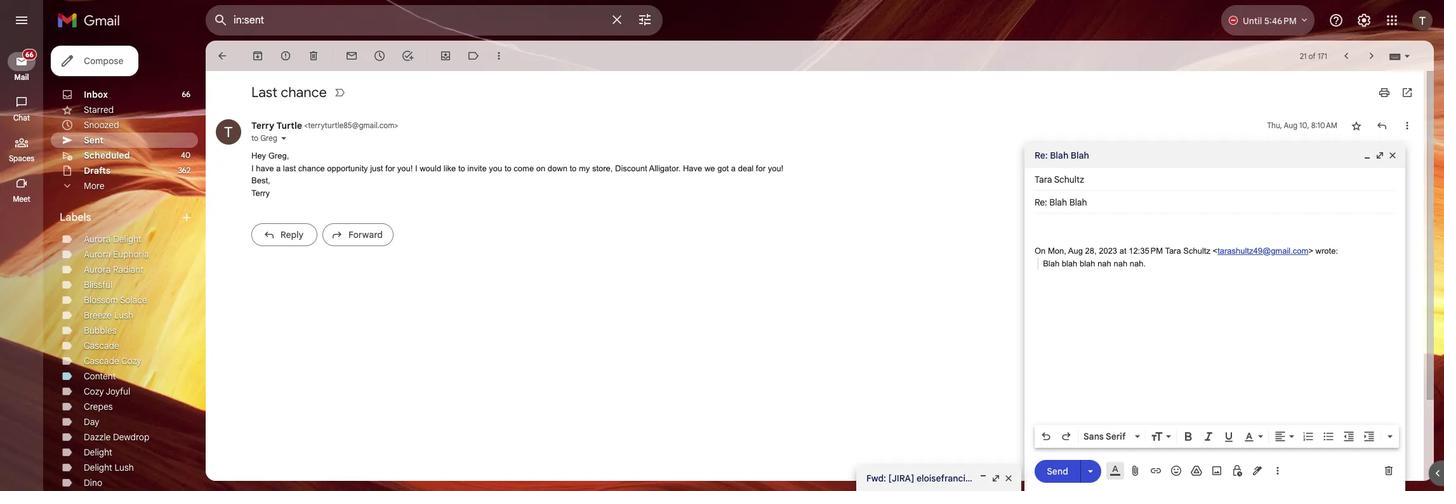 Task type: locate. For each thing, give the bounding box(es) containing it.
1 vertical spatial terry
[[251, 188, 270, 198]]

1 aurora from the top
[[84, 234, 111, 245]]

66 link
[[8, 49, 37, 71]]

content
[[84, 371, 116, 382]]

nah down 2023 at the right
[[1098, 259, 1112, 268]]

for right deal
[[756, 163, 766, 173]]

2 aurora from the top
[[84, 249, 111, 260]]

gmail image
[[57, 8, 126, 33]]

main menu image
[[14, 13, 29, 28]]

0 vertical spatial cozy
[[121, 356, 141, 367]]

362
[[178, 166, 190, 175]]

minimize image
[[1363, 150, 1373, 161], [978, 474, 989, 484]]

fwd:
[[867, 473, 886, 484]]

> wrote:
[[1309, 246, 1338, 256]]

more
[[84, 180, 104, 192]]

0 vertical spatial >
[[394, 121, 398, 130]]

0 horizontal spatial blah
[[1062, 259, 1078, 268]]

you inside hey greg, i have a last chance opportunity just for you! i would like to invite you to come on down to my store, discount alligator. have we got a deal for you! best, terry
[[489, 163, 502, 173]]

aug inside message body text field
[[1068, 246, 1083, 256]]

66 up mail
[[25, 50, 34, 59]]

0 vertical spatial <
[[304, 121, 308, 130]]

nah
[[1098, 259, 1112, 268], [1114, 259, 1128, 268]]

aurora radiant link
[[84, 264, 143, 276]]

1 for from the left
[[385, 163, 395, 173]]

more options image
[[1274, 465, 1282, 477]]

cozy up joyful
[[121, 356, 141, 367]]

you right 'send'
[[1073, 473, 1088, 484]]

0 horizontal spatial minimize image
[[978, 474, 989, 484]]

cascade down cascade link
[[84, 356, 119, 367]]

aug left 28,
[[1068, 246, 1083, 256]]

< right turtle
[[304, 121, 308, 130]]

1 vertical spatial aurora
[[84, 249, 111, 260]]

12:35 pm
[[1129, 246, 1163, 256]]

0 horizontal spatial >
[[394, 121, 398, 130]]

to left greg
[[251, 133, 258, 143]]

sans serif option
[[1081, 430, 1133, 443]]

to
[[251, 133, 258, 143], [458, 163, 465, 173], [505, 163, 512, 173], [570, 163, 577, 173], [1062, 473, 1070, 484]]

greg,
[[268, 151, 289, 161]]

cozy joyful link
[[84, 386, 130, 397]]

1 horizontal spatial you
[[1073, 473, 1088, 484]]

pop out image
[[991, 474, 1001, 484]]

i
[[251, 163, 254, 173], [415, 163, 418, 173]]

inbox
[[84, 89, 108, 100]]

aurora euphoria
[[84, 249, 149, 260]]

delight for delight lush
[[84, 462, 112, 474]]

assigned
[[982, 473, 1020, 484]]

Subject field
[[1035, 196, 1396, 209]]

reply
[[280, 229, 304, 241]]

delight down dazzle
[[84, 447, 112, 458]]

0 horizontal spatial <
[[304, 121, 308, 130]]

blissful link
[[84, 279, 113, 291]]

delight lush link
[[84, 462, 134, 474]]

blah down mon,
[[1062, 259, 1078, 268]]

minimize image left pop out icon
[[978, 474, 989, 484]]

1 vertical spatial aug
[[1068, 246, 1083, 256]]

search in mail image
[[210, 9, 232, 32]]

aurora up blissful link
[[84, 264, 111, 276]]

delight
[[113, 234, 141, 245], [84, 447, 112, 458], [84, 462, 112, 474]]

breeze lush link
[[84, 310, 133, 321]]

1 vertical spatial cascade
[[84, 356, 119, 367]]

for right "just"
[[385, 163, 395, 173]]

16
[[1051, 473, 1060, 484]]

select input tool image
[[1404, 51, 1411, 61]]

terryturtle85@gmail.com
[[308, 121, 394, 130]]

you! left would
[[397, 163, 413, 173]]

delight down delight link
[[84, 462, 112, 474]]

Message Body text field
[[1035, 220, 1396, 422]]

1 horizontal spatial >
[[1309, 246, 1314, 256]]

indent less ‪(⌘[)‬ image
[[1343, 430, 1356, 443]]

more image
[[493, 50, 505, 62]]

scheduled link
[[84, 150, 130, 161]]

1 vertical spatial lush
[[115, 462, 134, 474]]

0 vertical spatial terry
[[251, 120, 275, 131]]

1 vertical spatial <
[[1213, 246, 1218, 256]]

aug left 10,
[[1284, 121, 1298, 130]]

0 vertical spatial 66
[[25, 50, 34, 59]]

0 horizontal spatial you!
[[397, 163, 413, 173]]

starred link
[[84, 104, 114, 116]]

breeze
[[84, 310, 112, 321]]

last
[[251, 84, 278, 101]]

0 horizontal spatial aug
[[1068, 246, 1083, 256]]

mail heading
[[0, 72, 43, 83]]

navigation
[[0, 41, 44, 491]]

reply link
[[251, 223, 317, 246]]

compose button
[[51, 46, 139, 76]]

forward
[[349, 229, 383, 241]]

a right got
[[731, 163, 736, 173]]

0 vertical spatial aurora
[[84, 234, 111, 245]]

lush down blossom solace
[[114, 310, 133, 321]]

cascade down bubbles link
[[84, 340, 119, 352]]

nah down at
[[1114, 259, 1128, 268]]

1 vertical spatial chance
[[298, 163, 325, 173]]

< right "schultz"
[[1213, 246, 1218, 256]]

aurora radiant
[[84, 264, 143, 276]]

>
[[394, 121, 398, 130], [1309, 246, 1314, 256]]

older image
[[1366, 50, 1378, 62]]

close image
[[1004, 474, 1014, 484]]

you! right deal
[[768, 163, 784, 173]]

indent more ‪(⌘])‬ image
[[1363, 430, 1376, 443]]

1 horizontal spatial minimize image
[[1363, 150, 1373, 161]]

1 vertical spatial >
[[1309, 246, 1314, 256]]

0 horizontal spatial i
[[251, 163, 254, 173]]

delight up euphoria
[[113, 234, 141, 245]]

close image
[[1388, 150, 1398, 161]]

0 vertical spatial chance
[[281, 84, 327, 101]]

like
[[444, 163, 456, 173]]

move to inbox image
[[439, 50, 452, 62]]

10,
[[1300, 121, 1310, 130]]

1 horizontal spatial blah
[[1080, 259, 1096, 268]]

0 vertical spatial minimize image
[[1363, 150, 1373, 161]]

66 up 40
[[182, 90, 190, 99]]

1 vertical spatial minimize image
[[978, 474, 989, 484]]

chance up turtle
[[281, 84, 327, 101]]

1 vertical spatial 66
[[182, 90, 190, 99]]

sans serif
[[1084, 431, 1126, 443]]

you right invite
[[489, 163, 502, 173]]

1 i from the left
[[251, 163, 254, 173]]

mail
[[14, 72, 29, 82]]

day link
[[84, 417, 99, 428]]

1 horizontal spatial you!
[[768, 163, 784, 173]]

more send options image
[[1084, 465, 1097, 478]]

blah down 28,
[[1080, 259, 1096, 268]]

terry
[[251, 120, 275, 131], [251, 188, 270, 198]]

<
[[304, 121, 308, 130], [1213, 246, 1218, 256]]

breeze lush
[[84, 310, 133, 321]]

1 horizontal spatial for
[[756, 163, 766, 173]]

radiant
[[113, 264, 143, 276]]

0 horizontal spatial nah
[[1098, 259, 1112, 268]]

1 horizontal spatial nah
[[1114, 259, 1128, 268]]

aurora for aurora euphoria
[[84, 249, 111, 260]]

2 vertical spatial delight
[[84, 462, 112, 474]]

1 horizontal spatial a
[[731, 163, 736, 173]]

lush
[[114, 310, 133, 321], [115, 462, 134, 474]]

0 vertical spatial lush
[[114, 310, 133, 321]]

a left last
[[276, 163, 281, 173]]

i left would
[[415, 163, 418, 173]]

more button
[[51, 178, 198, 194]]

best,
[[251, 176, 270, 185]]

spaces heading
[[0, 154, 43, 164]]

2 i from the left
[[415, 163, 418, 173]]

0 vertical spatial cascade
[[84, 340, 119, 352]]

chance right last
[[298, 163, 325, 173]]

just
[[370, 163, 383, 173]]

aurora up aurora euphoria on the bottom of the page
[[84, 234, 111, 245]]

terry up to greg
[[251, 120, 275, 131]]

1 horizontal spatial aug
[[1284, 121, 1298, 130]]

aug
[[1284, 121, 1298, 130], [1068, 246, 1083, 256]]

1 horizontal spatial i
[[415, 163, 418, 173]]

fwd: [jira] eloisefrancis23 assigned gtms-16 to you
[[867, 473, 1088, 484]]

Search in mail text field
[[234, 14, 602, 27]]

0 vertical spatial you
[[489, 163, 502, 173]]

advanced search options image
[[632, 7, 658, 32]]

report spam image
[[279, 50, 292, 62]]

2 cascade from the top
[[84, 356, 119, 367]]

2 terry from the top
[[251, 188, 270, 198]]

1 vertical spatial cozy
[[84, 386, 104, 397]]

dialog
[[1025, 143, 1406, 491]]

aurora down aurora delight
[[84, 249, 111, 260]]

compose
[[84, 55, 123, 67]]

clear search image
[[604, 7, 630, 32]]

newer image
[[1340, 50, 1353, 62]]

invite
[[468, 163, 487, 173]]

gtms-
[[1022, 473, 1051, 484]]

aurora euphoria link
[[84, 249, 149, 260]]

1 blah from the left
[[1062, 259, 1078, 268]]

terry turtle < terryturtle85@gmail.com >
[[251, 120, 398, 131]]

you!
[[397, 163, 413, 173], [768, 163, 784, 173]]

0 horizontal spatial you
[[489, 163, 502, 173]]

delight lush
[[84, 462, 134, 474]]

a
[[276, 163, 281, 173], [731, 163, 736, 173]]

1 terry from the top
[[251, 120, 275, 131]]

dazzle
[[84, 432, 111, 443]]

discount
[[615, 163, 647, 173]]

mark as unread image
[[345, 50, 358, 62]]

i left have
[[251, 163, 254, 173]]

cozy joyful
[[84, 386, 130, 397]]

Search in mail search field
[[206, 5, 663, 36]]

numbered list ‪(⌘⇧7)‬ image
[[1302, 430, 1315, 443]]

0 vertical spatial aug
[[1284, 121, 1298, 130]]

delight link
[[84, 447, 112, 458]]

minimize image left pop out image
[[1363, 150, 1373, 161]]

1 horizontal spatial <
[[1213, 246, 1218, 256]]

1 cascade from the top
[[84, 340, 119, 352]]

minimize image for pop out image
[[1363, 150, 1373, 161]]

cozy up crepes link
[[84, 386, 104, 397]]

terry down best,
[[251, 188, 270, 198]]

dino link
[[84, 477, 102, 489]]

aurora
[[84, 234, 111, 245], [84, 249, 111, 260], [84, 264, 111, 276]]

3 aurora from the top
[[84, 264, 111, 276]]

21 of 171
[[1300, 51, 1328, 61]]

blah
[[1043, 259, 1060, 268]]

Not starred checkbox
[[1351, 119, 1363, 132]]

would
[[420, 163, 441, 173]]

0 horizontal spatial for
[[385, 163, 395, 173]]

delete image
[[307, 50, 320, 62]]

2 vertical spatial aurora
[[84, 264, 111, 276]]

forward link
[[323, 223, 394, 246]]

for
[[385, 163, 395, 173], [756, 163, 766, 173]]

inbox link
[[84, 89, 108, 100]]

support image
[[1329, 13, 1344, 28]]

dazzle dewdrop link
[[84, 432, 149, 443]]

0 horizontal spatial a
[[276, 163, 281, 173]]

lush down dewdrop
[[115, 462, 134, 474]]

1 vertical spatial delight
[[84, 447, 112, 458]]



Task type: vqa. For each thing, say whether or not it's contained in the screenshot.
first 'Aurora' from the bottom
yes



Task type: describe. For each thing, give the bounding box(es) containing it.
blossom solace
[[84, 295, 147, 306]]

of
[[1309, 51, 1316, 61]]

2 nah from the left
[[1114, 259, 1128, 268]]

settings image
[[1357, 13, 1372, 28]]

underline ‪(⌘u)‬ image
[[1223, 431, 1236, 444]]

deal
[[738, 163, 754, 173]]

28,
[[1085, 246, 1097, 256]]

minimize image for pop out icon
[[978, 474, 989, 484]]

sent link
[[84, 135, 104, 146]]

snooze image
[[373, 50, 386, 62]]

toggle confidential mode image
[[1231, 465, 1244, 477]]

21
[[1300, 51, 1307, 61]]

labels image
[[467, 50, 480, 62]]

1 nah from the left
[[1098, 259, 1112, 268]]

opportunity
[[327, 163, 368, 173]]

labels
[[60, 211, 91, 224]]

> inside terry turtle < terryturtle85@gmail.com >
[[394, 121, 398, 130]]

insert photo image
[[1211, 465, 1224, 477]]

on mon, aug 28, 2023 at 12:35 pm tara schultz <
[[1035, 246, 1218, 256]]

turtle
[[276, 120, 302, 131]]

got
[[718, 163, 729, 173]]

attach files image
[[1130, 465, 1142, 477]]

cascade cozy
[[84, 356, 141, 367]]

drafts link
[[84, 165, 111, 177]]

bubbles
[[84, 325, 116, 337]]

cascade link
[[84, 340, 119, 352]]

more formatting options image
[[1384, 430, 1397, 443]]

2 blah from the left
[[1080, 259, 1096, 268]]

schultz
[[1184, 246, 1211, 256]]

content link
[[84, 371, 116, 382]]

insert signature image
[[1251, 465, 1264, 477]]

euphoria
[[113, 249, 149, 260]]

my
[[579, 163, 590, 173]]

navigation containing mail
[[0, 41, 44, 491]]

lush for delight lush
[[115, 462, 134, 474]]

[jira]
[[889, 473, 915, 484]]

dewdrop
[[113, 432, 149, 443]]

have
[[256, 163, 274, 173]]

eloisefrancis23
[[917, 473, 980, 484]]

bulleted list ‪(⌘⇧8)‬ image
[[1323, 430, 1335, 443]]

2 a from the left
[[731, 163, 736, 173]]

to left "come"
[[505, 163, 512, 173]]

undo ‪(⌘z)‬ image
[[1040, 430, 1053, 443]]

1 horizontal spatial cozy
[[121, 356, 141, 367]]

day
[[84, 417, 99, 428]]

blossom solace link
[[84, 295, 147, 306]]

dialog containing sans serif
[[1025, 143, 1406, 491]]

snoozed
[[84, 119, 119, 131]]

to right 16
[[1062, 473, 1070, 484]]

terry turtle cell
[[251, 120, 398, 131]]

on
[[536, 163, 546, 173]]

thu, aug 10, 8:10 am
[[1267, 121, 1338, 130]]

down
[[548, 163, 568, 173]]

insert link ‪(⌘k)‬ image
[[1150, 465, 1163, 477]]

0 vertical spatial delight
[[113, 234, 141, 245]]

starred
[[84, 104, 114, 116]]

snoozed link
[[84, 119, 119, 131]]

archive image
[[251, 50, 264, 62]]

wrote:
[[1316, 246, 1338, 256]]

last chance
[[251, 84, 327, 101]]

8:10 am
[[1312, 121, 1338, 130]]

delight for delight link
[[84, 447, 112, 458]]

thu, aug 10, 8:10 am cell
[[1267, 119, 1338, 132]]

1 a from the left
[[276, 163, 281, 173]]

show details image
[[280, 135, 288, 142]]

scheduled
[[84, 150, 130, 161]]

have we
[[683, 163, 715, 173]]

bold ‪(⌘b)‬ image
[[1182, 430, 1195, 443]]

aurora for aurora delight
[[84, 234, 111, 245]]

40
[[181, 150, 190, 160]]

store,
[[592, 163, 613, 173]]

2023
[[1099, 246, 1118, 256]]

at
[[1120, 246, 1127, 256]]

back to sent mail image
[[216, 50, 229, 62]]

on
[[1035, 246, 1046, 256]]

meet
[[13, 194, 30, 204]]

dazzle dewdrop
[[84, 432, 149, 443]]

blossom
[[84, 295, 118, 306]]

insert files using drive image
[[1191, 465, 1203, 477]]

last
[[283, 163, 296, 173]]

1 vertical spatial you
[[1073, 473, 1088, 484]]

1 you! from the left
[[397, 163, 413, 173]]

aurora delight
[[84, 234, 141, 245]]

labels heading
[[60, 211, 180, 224]]

formatting options toolbar
[[1035, 425, 1399, 448]]

hey greg, i have a last chance opportunity just for you! i would like to invite you to come on down to my store, discount alligator. have we got a deal for you! best, terry
[[251, 151, 784, 198]]

serif
[[1106, 431, 1126, 443]]

0 horizontal spatial cozy
[[84, 386, 104, 397]]

terry inside hey greg, i have a last chance opportunity just for you! i would like to invite you to come on down to my store, discount alligator. have we got a deal for you! best, terry
[[251, 188, 270, 198]]

send button
[[1035, 460, 1081, 483]]

solace
[[120, 295, 147, 306]]

to left my
[[570, 163, 577, 173]]

chat heading
[[0, 113, 43, 123]]

cascade for cascade link
[[84, 340, 119, 352]]

0 horizontal spatial 66
[[25, 50, 34, 59]]

> inside message body text field
[[1309, 246, 1314, 256]]

to greg
[[251, 133, 277, 143]]

< inside message body text field
[[1213, 246, 1218, 256]]

redo ‪(⌘y)‬ image
[[1060, 430, 1073, 443]]

1 horizontal spatial 66
[[182, 90, 190, 99]]

dino
[[84, 477, 102, 489]]

drafts
[[84, 165, 111, 177]]

sans
[[1084, 431, 1104, 443]]

to right like
[[458, 163, 465, 173]]

171
[[1318, 51, 1328, 61]]

aurora for aurora radiant
[[84, 264, 111, 276]]

2 you! from the left
[[768, 163, 784, 173]]

alligator.
[[649, 163, 681, 173]]

joyful
[[106, 386, 130, 397]]

chat
[[13, 113, 30, 123]]

crepes
[[84, 401, 113, 413]]

cascade for cascade cozy
[[84, 356, 119, 367]]

lush for breeze lush
[[114, 310, 133, 321]]

bubbles link
[[84, 325, 116, 337]]

pop out image
[[1375, 150, 1385, 161]]

mon,
[[1048, 246, 1067, 256]]

crepes link
[[84, 401, 113, 413]]

insert emoji ‪(⌘⇧2)‬ image
[[1170, 465, 1183, 477]]

meet heading
[[0, 194, 43, 204]]

2 for from the left
[[756, 163, 766, 173]]

thu,
[[1267, 121, 1283, 130]]

hey
[[251, 151, 266, 161]]

tara
[[1165, 246, 1181, 256]]

add to tasks image
[[401, 50, 414, 62]]

italic ‪(⌘i)‬ image
[[1203, 430, 1215, 443]]

chance inside hey greg, i have a last chance opportunity just for you! i would like to invite you to come on down to my store, discount alligator. have we got a deal for you! best, terry
[[298, 163, 325, 173]]

come
[[514, 163, 534, 173]]

discard draft ‪(⌘⇧d)‬ image
[[1383, 465, 1396, 477]]

aug inside cell
[[1284, 121, 1298, 130]]

< inside terry turtle < terryturtle85@gmail.com >
[[304, 121, 308, 130]]

greg
[[260, 133, 277, 143]]



